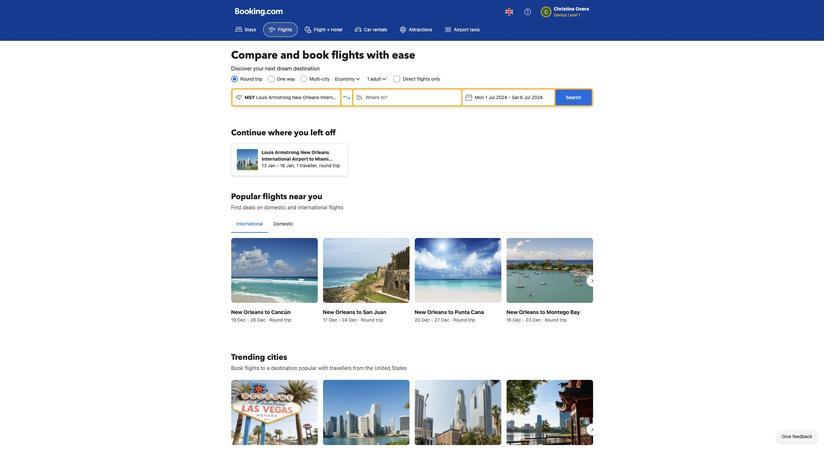 Task type: vqa. For each thing, say whether or not it's contained in the screenshot.
"to" inside Trending cities Book flights to a destination popular with travellers from the United States
yes



Task type: locate. For each thing, give the bounding box(es) containing it.
- left 26
[[247, 317, 249, 323]]

2 · from the left
[[359, 317, 360, 323]]

trip down juan
[[376, 317, 383, 323]]

- left sat on the right top of the page
[[509, 95, 511, 100]]

with right popular at bottom
[[319, 365, 329, 371]]

orleans up 23
[[520, 309, 539, 315]]

- left 23
[[523, 317, 525, 323]]

round inside new orleans to san juan 17 dec - 24 dec · round trip
[[361, 317, 375, 323]]

8 dec from the left
[[533, 317, 541, 323]]

multi-
[[310, 76, 322, 82]]

region containing new orleans to cancún
[[226, 235, 599, 326]]

compare
[[231, 48, 278, 63]]

to left montego
[[541, 309, 546, 315]]

armstrong
[[269, 95, 291, 100], [275, 150, 300, 155]]

- left 27
[[432, 317, 434, 323]]

destination
[[294, 66, 320, 71], [271, 365, 298, 371]]

orleans inside louis armstrong new orleans international airport to miami international airport
[[312, 150, 330, 155]]

0 vertical spatial armstrong
[[269, 95, 291, 100]]

trip inside new orleans to montego bay 16 dec - 23 dec · round trip
[[560, 317, 567, 323]]

next
[[265, 66, 276, 71]]

· right 26
[[267, 317, 268, 323]]

flights right international
[[329, 204, 344, 210]]

16 left jan, on the left top
[[280, 163, 285, 168]]

2 region from the top
[[226, 377, 599, 449]]

· inside new orleans to montego bay 16 dec - 23 dec · round trip
[[543, 317, 544, 323]]

2024 right 6
[[532, 95, 543, 100]]

new orleans to san juan image
[[323, 238, 410, 303]]

to inside new orleans to montego bay 16 dec - 23 dec · round trip
[[541, 309, 546, 315]]

dec right 23
[[533, 317, 541, 323]]

one way
[[277, 76, 295, 82]]

0 vertical spatial louis
[[256, 95, 268, 100]]

trip
[[255, 76, 263, 82], [333, 163, 340, 168], [285, 317, 292, 323], [376, 317, 383, 323], [469, 317, 476, 323], [560, 317, 567, 323]]

to left punta
[[449, 309, 454, 315]]

2 2024 from the left
[[532, 95, 543, 100]]

book
[[231, 365, 243, 371]]

san
[[363, 309, 373, 315]]

on
[[257, 204, 263, 210]]

flights up domestic
[[263, 191, 287, 202]]

to inside louis armstrong new orleans international airport to miami international airport
[[309, 156, 314, 162]]

destination inside compare and book flights with ease discover your next dream destination
[[294, 66, 320, 71]]

1 vertical spatial and
[[288, 204, 297, 210]]

new inside new orleans to montego bay 16 dec - 23 dec · round trip
[[507, 309, 518, 315]]

flight + hotel
[[314, 27, 343, 32]]

3 · from the left
[[451, 317, 452, 323]]

and up dream on the left top of the page
[[281, 48, 300, 63]]

traveller,
[[300, 163, 318, 168]]

international inside button
[[237, 221, 263, 227]]

new orleans to cancún 19 dec - 26 dec · round trip
[[231, 309, 292, 323]]

popular flights near you find deals on domestic and international flights
[[231, 191, 344, 210]]

2024
[[497, 95, 508, 100], [532, 95, 543, 100]]

1 vertical spatial region
[[226, 377, 599, 449]]

·
[[267, 317, 268, 323], [359, 317, 360, 323], [451, 317, 452, 323], [543, 317, 544, 323]]

16 left 23
[[507, 317, 512, 323]]

overa
[[576, 6, 590, 12]]

trip inside new orleans to punta cana 20 dec - 27 dec · round trip
[[469, 317, 476, 323]]

give
[[783, 434, 792, 439]]

dec right 24
[[349, 317, 357, 323]]

4 · from the left
[[543, 317, 544, 323]]

christina overa genius level 1
[[554, 6, 590, 17]]

destination up multi-
[[294, 66, 320, 71]]

to left san in the left bottom of the page
[[357, 309, 362, 315]]

international
[[298, 204, 328, 210]]

5 dec from the left
[[422, 317, 430, 323]]

and inside popular flights near you find deals on domestic and international flights
[[288, 204, 297, 210]]

new inside new orleans to san juan 17 dec - 24 dec · round trip
[[323, 309, 335, 315]]

to up traveller,
[[309, 156, 314, 162]]

round inside new orleans to punta cana 20 dec - 27 dec · round trip
[[454, 317, 467, 323]]

one
[[277, 76, 286, 82]]

you left left
[[294, 127, 309, 138]]

find
[[231, 204, 242, 210]]

new inside new orleans to punta cana 20 dec - 27 dec · round trip
[[415, 309, 426, 315]]

· inside new orleans to punta cana 20 dec - 27 dec · round trip
[[451, 317, 452, 323]]

new inside new orleans to cancún 19 dec - 26 dec · round trip
[[231, 309, 243, 315]]

dec right 26
[[257, 317, 266, 323]]

las vegas, united states image
[[231, 380, 318, 445]]

2 jul from the left
[[525, 95, 531, 100]]

to inside new orleans to cancún 19 dec - 26 dec · round trip
[[265, 309, 270, 315]]

taxis
[[470, 27, 480, 32]]

0 horizontal spatial 2024
[[497, 95, 508, 100]]

you inside popular flights near you find deals on domestic and international flights
[[308, 191, 323, 202]]

way
[[287, 76, 295, 82]]

trip down your
[[255, 76, 263, 82]]

flights
[[332, 48, 364, 63], [417, 76, 430, 82], [263, 191, 287, 202], [329, 204, 344, 210], [245, 365, 260, 371]]

1 horizontal spatial jul
[[525, 95, 531, 100]]

trip inside new orleans to san juan 17 dec - 24 dec · round trip
[[376, 317, 383, 323]]

new
[[292, 95, 302, 100], [301, 150, 311, 155], [231, 309, 243, 315], [323, 309, 335, 315], [415, 309, 426, 315], [507, 309, 518, 315]]

dec right 27
[[442, 317, 450, 323]]

continue where you left off
[[231, 127, 336, 138]]

stays link
[[230, 22, 262, 37]]

travellers
[[330, 365, 352, 371]]

jul right 6
[[525, 95, 531, 100]]

new inside louis armstrong new orleans international airport to miami international airport
[[301, 150, 311, 155]]

orleans up miami
[[312, 150, 330, 155]]

- left 24
[[339, 317, 341, 323]]

punta
[[455, 309, 470, 315]]

4 dec from the left
[[349, 317, 357, 323]]

and down near
[[288, 204, 297, 210]]

the
[[366, 365, 373, 371]]

0 vertical spatial you
[[294, 127, 309, 138]]

new for new orleans to punta cana
[[415, 309, 426, 315]]

with up adult
[[367, 48, 390, 63]]

1 vertical spatial 16
[[507, 317, 512, 323]]

round down punta
[[454, 317, 467, 323]]

1 adult
[[367, 76, 381, 82]]

dec right 20
[[422, 317, 430, 323]]

new orleans to cancún image
[[231, 238, 318, 303]]

1 2024 from the left
[[497, 95, 508, 100]]

trip down cana
[[469, 317, 476, 323]]

0 vertical spatial and
[[281, 48, 300, 63]]

region
[[226, 235, 599, 326], [226, 377, 599, 449]]

sat
[[512, 95, 519, 100]]

international
[[321, 95, 347, 100], [262, 156, 291, 162], [262, 163, 291, 168], [237, 221, 263, 227]]

0 vertical spatial region
[[226, 235, 599, 326]]

hotel
[[331, 27, 343, 32]]

orleans
[[303, 95, 320, 100], [312, 150, 330, 155], [244, 309, 264, 315], [336, 309, 356, 315], [428, 309, 447, 315], [520, 309, 539, 315]]

to inside new orleans to san juan 17 dec - 24 dec · round trip
[[357, 309, 362, 315]]

flights down trending
[[245, 365, 260, 371]]

3 dec from the left
[[329, 317, 338, 323]]

direct flights only
[[403, 76, 441, 82]]

with
[[367, 48, 390, 63], [319, 365, 329, 371]]

1 region from the top
[[226, 235, 599, 326]]

· right 23
[[543, 317, 544, 323]]

orleans inside new orleans to san juan 17 dec - 24 dec · round trip
[[336, 309, 356, 315]]

round down san in the left bottom of the page
[[361, 317, 375, 323]]

to left a
[[261, 365, 266, 371]]

flights link
[[263, 22, 298, 37]]

city
[[322, 76, 330, 82]]

1 vertical spatial with
[[319, 365, 329, 371]]

0 vertical spatial 16
[[280, 163, 285, 168]]

· right 27
[[451, 317, 452, 323]]

destination down cities
[[271, 365, 298, 371]]

ease
[[392, 48, 416, 63]]

dec right 19
[[238, 317, 246, 323]]

flights up economy at left
[[332, 48, 364, 63]]

· right 24
[[359, 317, 360, 323]]

1 inside dropdown button
[[367, 76, 370, 82]]

17
[[323, 317, 328, 323]]

your
[[254, 66, 264, 71]]

with inside compare and book flights with ease discover your next dream destination
[[367, 48, 390, 63]]

armstrong up jan, on the left top
[[275, 150, 300, 155]]

1 horizontal spatial 2024
[[532, 95, 543, 100]]

jan
[[268, 163, 276, 168]]

1 jul from the left
[[489, 95, 495, 100]]

orleans for new orleans to punta cana
[[428, 309, 447, 315]]

you up international
[[308, 191, 323, 202]]

· inside new orleans to san juan 17 dec - 24 dec · round trip
[[359, 317, 360, 323]]

booking.com logo image
[[235, 8, 283, 16], [235, 8, 283, 16]]

orleans inside new orleans to cancún 19 dec - 26 dec · round trip
[[244, 309, 264, 315]]

1 vertical spatial louis
[[262, 150, 274, 155]]

louis up 13
[[262, 150, 274, 155]]

trip inside new orleans to cancún 19 dec - 26 dec · round trip
[[285, 317, 292, 323]]

dec
[[238, 317, 246, 323], [257, 317, 266, 323], [329, 317, 338, 323], [349, 317, 357, 323], [422, 317, 430, 323], [442, 317, 450, 323], [513, 317, 522, 323], [533, 317, 541, 323]]

to for new orleans to montego bay
[[541, 309, 546, 315]]

orleans up 27
[[428, 309, 447, 315]]

-
[[509, 95, 511, 100], [277, 163, 279, 168], [247, 317, 249, 323], [339, 317, 341, 323], [432, 317, 434, 323], [523, 317, 525, 323]]

direct
[[403, 76, 416, 82]]

2024 left sat on the right top of the page
[[497, 95, 508, 100]]

0 vertical spatial with
[[367, 48, 390, 63]]

economy
[[335, 76, 355, 82]]

new orleans to montego bay 16 dec - 23 dec · round trip
[[507, 309, 580, 323]]

trip down cancún
[[285, 317, 292, 323]]

flight
[[314, 27, 326, 32]]

domestic
[[264, 204, 286, 210]]

to inside trending cities book flights to a destination popular with travellers from the united states
[[261, 365, 266, 371]]

0 horizontal spatial 16
[[280, 163, 285, 168]]

1 inside christina overa genius level 1
[[579, 13, 581, 17]]

1 down overa
[[579, 13, 581, 17]]

attractions
[[409, 27, 433, 32]]

orleans inside new orleans to punta cana 20 dec - 27 dec · round trip
[[428, 309, 447, 315]]

jan,
[[287, 163, 295, 168]]

round down cancún
[[270, 317, 283, 323]]

new orleans to punta cana 20 dec - 27 dec · round trip
[[415, 309, 484, 323]]

1 horizontal spatial 16
[[507, 317, 512, 323]]

to inside new orleans to punta cana 20 dec - 27 dec · round trip
[[449, 309, 454, 315]]

1 vertical spatial you
[[308, 191, 323, 202]]

to left cancún
[[265, 309, 270, 315]]

dec left 23
[[513, 317, 522, 323]]

1 right mon
[[486, 95, 488, 100]]

0 horizontal spatial jul
[[489, 95, 495, 100]]

with inside trending cities book flights to a destination popular with travellers from the united states
[[319, 365, 329, 371]]

msy
[[245, 95, 255, 100]]

flight + hotel link
[[299, 22, 348, 37]]

1 horizontal spatial with
[[367, 48, 390, 63]]

to for new orleans to punta cana
[[449, 309, 454, 315]]

0 vertical spatial destination
[[294, 66, 320, 71]]

round down montego
[[545, 317, 559, 323]]

jul right mon
[[489, 95, 495, 100]]

orleans up 24
[[336, 309, 356, 315]]

domestic
[[274, 221, 294, 227]]

montego
[[547, 309, 570, 315]]

trip down montego
[[560, 317, 567, 323]]

orleans for new orleans to san juan
[[336, 309, 356, 315]]

discover
[[231, 66, 252, 71]]

1 vertical spatial destination
[[271, 365, 298, 371]]

orleans inside new orleans to montego bay 16 dec - 23 dec · round trip
[[520, 309, 539, 315]]

1 dec from the left
[[238, 317, 246, 323]]

louis right the msy
[[256, 95, 268, 100]]

tab list
[[231, 215, 594, 233]]

new orleans to san juan 17 dec - 24 dec · round trip
[[323, 309, 387, 323]]

book
[[303, 48, 329, 63]]

dec right '17'
[[329, 317, 338, 323]]

round inside new orleans to montego bay 16 dec - 23 dec · round trip
[[545, 317, 559, 323]]

you
[[294, 127, 309, 138], [308, 191, 323, 202]]

armstrong down 'one'
[[269, 95, 291, 100]]

orleans up 26
[[244, 309, 264, 315]]

1 · from the left
[[267, 317, 268, 323]]

round down discover
[[241, 76, 254, 82]]

19
[[231, 317, 236, 323]]

1 vertical spatial armstrong
[[275, 150, 300, 155]]

6
[[521, 95, 524, 100]]

dream
[[277, 66, 292, 71]]

0 horizontal spatial with
[[319, 365, 329, 371]]

1 left adult
[[367, 76, 370, 82]]

where to?
[[366, 95, 388, 100]]



Task type: describe. For each thing, give the bounding box(es) containing it.
1 right jan, on the left top
[[297, 163, 299, 168]]

mon 1 jul 2024 - sat 6 jul 2024
[[475, 95, 543, 100]]

+
[[327, 27, 330, 32]]

tab list containing international
[[231, 215, 594, 233]]

23
[[526, 317, 532, 323]]

left
[[311, 127, 323, 138]]

new for new orleans to cancún
[[231, 309, 243, 315]]

adult
[[371, 76, 381, 82]]

round for new orleans to san juan
[[361, 317, 375, 323]]

only
[[432, 76, 441, 82]]

- inside new orleans to cancún 19 dec - 26 dec · round trip
[[247, 317, 249, 323]]

from
[[353, 365, 364, 371]]

flights inside compare and book flights with ease discover your next dream destination
[[332, 48, 364, 63]]

car rentals link
[[350, 22, 393, 37]]

- inside popup button
[[509, 95, 511, 100]]

orleans for new orleans to montego bay
[[520, 309, 539, 315]]

united
[[375, 365, 391, 371]]

to for new orleans to san juan
[[357, 309, 362, 315]]

to for new orleans to cancún
[[265, 309, 270, 315]]

car
[[364, 27, 372, 32]]

new orleans to punta cana image
[[415, 238, 502, 303]]

los angeles, united states image
[[415, 380, 502, 445]]

airport taxis link
[[440, 22, 486, 37]]

genius
[[554, 13, 567, 17]]

cities
[[267, 352, 287, 363]]

feedback
[[793, 434, 813, 439]]

to?
[[381, 95, 388, 100]]

1 inside popup button
[[486, 95, 488, 100]]

2 dec from the left
[[257, 317, 266, 323]]

· inside new orleans to cancún 19 dec - 26 dec · round trip
[[267, 317, 268, 323]]

louis armstrong new orleans international airport to miami international airport
[[262, 150, 330, 168]]

continue
[[231, 127, 266, 138]]

new for new orleans to san juan
[[323, 309, 335, 315]]

26
[[251, 317, 256, 323]]

6 dec from the left
[[442, 317, 450, 323]]

car rentals
[[364, 27, 388, 32]]

· for new orleans to punta cana
[[451, 317, 452, 323]]

round trip
[[241, 76, 263, 82]]

7 dec from the left
[[513, 317, 522, 323]]

level
[[568, 13, 578, 17]]

new orleans to montego bay image
[[507, 238, 594, 303]]

off
[[325, 127, 336, 138]]

search button
[[556, 90, 592, 105]]

trending cities book flights to a destination popular with travellers from the united states
[[231, 352, 407, 371]]

miami
[[315, 156, 329, 162]]

mon 1 jul 2024 - sat 6 jul 2024 button
[[463, 90, 555, 105]]

- inside new orleans to montego bay 16 dec - 23 dec · round trip
[[523, 317, 525, 323]]

· for new orleans to montego bay
[[543, 317, 544, 323]]

trip right round
[[333, 163, 340, 168]]

round for new orleans to montego bay
[[545, 317, 559, 323]]

near
[[289, 191, 306, 202]]

bay
[[571, 309, 580, 315]]

and inside compare and book flights with ease discover your next dream destination
[[281, 48, 300, 63]]

round for new orleans to punta cana
[[454, 317, 467, 323]]

round inside new orleans to cancún 19 dec - 26 dec · round trip
[[270, 317, 283, 323]]

16 inside new orleans to montego bay 16 dec - 23 dec · round trip
[[507, 317, 512, 323]]

msy louis armstrong new orleans international airport
[[245, 95, 363, 100]]

flights left only
[[417, 76, 430, 82]]

compare and book flights with ease discover your next dream destination
[[231, 48, 416, 71]]

orlando, united states image
[[507, 380, 594, 445]]

give feedback button
[[777, 431, 818, 443]]

popular
[[231, 191, 261, 202]]

give feedback
[[783, 434, 813, 439]]

a
[[267, 365, 270, 371]]

destination inside trending cities book flights to a destination popular with travellers from the united states
[[271, 365, 298, 371]]

popular
[[299, 365, 317, 371]]

louis inside louis armstrong new orleans international airport to miami international airport
[[262, 150, 274, 155]]

- inside new orleans to san juan 17 dec - 24 dec · round trip
[[339, 317, 341, 323]]

domestic button
[[268, 215, 299, 232]]

flights inside trending cities book flights to a destination popular with travellers from the united states
[[245, 365, 260, 371]]

new for new orleans to montego bay
[[507, 309, 518, 315]]

trending
[[231, 352, 265, 363]]

13 jan - 16 jan, 1 traveller, round trip
[[262, 163, 340, 168]]

christina
[[554, 6, 575, 12]]

stays
[[245, 27, 257, 32]]

1 adult button
[[367, 75, 389, 83]]

international button
[[231, 215, 268, 232]]

where
[[268, 127, 292, 138]]

armstrong inside louis armstrong new orleans international airport to miami international airport
[[275, 150, 300, 155]]

orleans down multi-
[[303, 95, 320, 100]]

multi-city
[[310, 76, 330, 82]]

13
[[262, 163, 267, 168]]

search
[[567, 95, 582, 100]]

orleans for new orleans to cancún
[[244, 309, 264, 315]]

· for new orleans to san juan
[[359, 317, 360, 323]]

- inside new orleans to punta cana 20 dec - 27 dec · round trip
[[432, 317, 434, 323]]

where to? button
[[354, 90, 462, 105]]

juan
[[374, 309, 387, 315]]

cana
[[471, 309, 484, 315]]

cancún
[[271, 309, 291, 315]]

miami, united states image
[[323, 380, 410, 445]]

rentals
[[373, 27, 388, 32]]

27
[[435, 317, 440, 323]]

where
[[366, 95, 380, 100]]

round
[[319, 163, 332, 168]]

- right jan
[[277, 163, 279, 168]]

flights
[[278, 27, 292, 32]]

attractions link
[[394, 22, 438, 37]]

deals
[[243, 204, 256, 210]]

mon
[[475, 95, 485, 100]]



